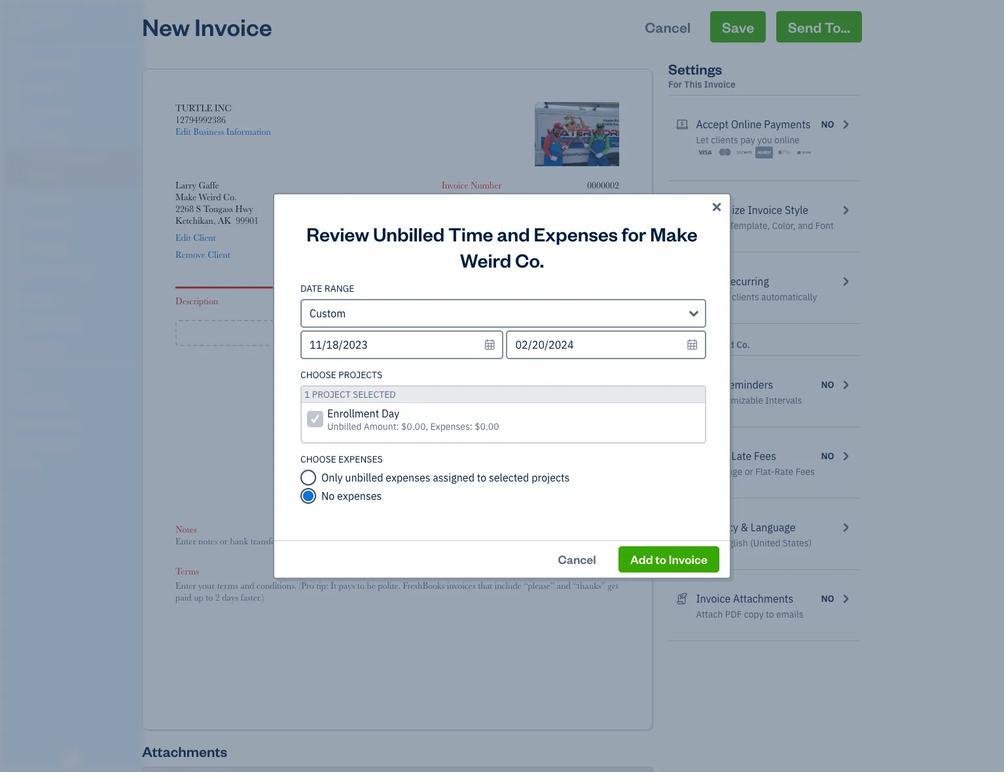 Task type: vqa. For each thing, say whether or not it's contained in the screenshot.
topmost To
yes



Task type: locate. For each thing, give the bounding box(es) containing it.
rate
[[471, 296, 488, 306], [775, 466, 794, 478]]

turtle inside turtle inc owner
[[10, 12, 48, 25]]

0 horizontal spatial unbilled
[[327, 421, 362, 433]]

1 horizontal spatial turtle
[[175, 103, 212, 113]]

1 horizontal spatial cancel button
[[633, 11, 703, 43]]

choose for choose projects
[[300, 369, 336, 381]]

0 vertical spatial weird
[[199, 192, 221, 202]]

add
[[375, 325, 399, 341], [466, 382, 482, 392], [630, 552, 653, 567]]

make down larry
[[175, 192, 196, 202]]

0 vertical spatial inc
[[50, 12, 69, 25]]

add for add a discount tax
[[466, 382, 482, 392]]

chart image
[[9, 318, 24, 331]]

2 vertical spatial to
[[766, 609, 774, 621]]

rate right or
[[775, 466, 794, 478]]

1 horizontal spatial weird
[[460, 247, 511, 272]]

2 vertical spatial add
[[630, 552, 653, 567]]

0 horizontal spatial co.
[[223, 192, 237, 202]]

co. up reminders
[[736, 339, 750, 351]]

turtle
[[10, 12, 48, 25], [175, 103, 212, 113]]

1 vertical spatial co.
[[515, 247, 544, 272]]

0 horizontal spatial attachments
[[142, 743, 227, 761]]

choose up 'only'
[[300, 454, 336, 465]]

1 horizontal spatial (
[[501, 471, 503, 481]]

send left to...
[[788, 18, 822, 36]]

edit up remove
[[175, 232, 191, 243]]

make right the 'for'
[[650, 221, 698, 246]]

0 horizontal spatial add
[[375, 325, 399, 341]]

mastercard image
[[716, 146, 734, 159]]

date range
[[300, 283, 354, 295]]

inc inside turtle inc 12794992386 edit business information
[[215, 103, 231, 113]]

weird up send reminders at the right of page
[[709, 339, 734, 351]]

co. up qty
[[515, 247, 544, 272]]

of
[[462, 194, 470, 205]]

send for send reminders
[[696, 378, 720, 391]]

inc
[[50, 12, 69, 25], [215, 103, 231, 113]]

selected
[[489, 471, 529, 484]]

2 horizontal spatial to
[[766, 609, 774, 621]]

1 horizontal spatial unbilled
[[373, 221, 445, 246]]

) right time
[[514, 244, 516, 255]]

1 horizontal spatial inc
[[215, 103, 231, 113]]

choose up 1
[[300, 369, 336, 381]]

client right remove
[[208, 249, 230, 260]]

1 edit from the top
[[175, 126, 191, 137]]

no
[[821, 118, 834, 130], [821, 379, 834, 391], [821, 450, 834, 462], [821, 593, 834, 605]]

percentage
[[696, 466, 743, 478]]

line right plus "image"
[[413, 325, 438, 341]]

for
[[622, 221, 646, 246]]

1 vertical spatial add
[[466, 382, 482, 392]]

3 no from the top
[[821, 450, 834, 462]]

a for line
[[402, 325, 410, 341]]

unbilled inside 1 project selected enrollment day unbilled amount: $0.00, expenses: $0.00
[[327, 421, 362, 433]]

rate down amount due ( usd )
[[471, 296, 488, 306]]

fees right flat-
[[796, 466, 815, 478]]

client image
[[9, 82, 24, 95]]

tongass
[[203, 204, 233, 214]]

weird down time
[[460, 247, 511, 272]]

co. up tongass on the left
[[223, 192, 237, 202]]

qty
[[539, 296, 554, 306]]

1 vertical spatial cancel button
[[546, 547, 608, 573]]

) for amount due ( usd )
[[514, 244, 516, 255]]

unbilled
[[373, 221, 445, 246], [327, 421, 362, 433]]

turtle for turtle inc 12794992386 edit business information
[[175, 103, 212, 113]]

unbilled down date
[[373, 221, 445, 246]]

chevronright image
[[840, 117, 852, 132], [840, 202, 852, 218], [840, 274, 852, 289], [840, 377, 852, 393], [840, 448, 852, 464], [840, 520, 852, 536]]

2 horizontal spatial a
[[489, 482, 493, 493]]

save button
[[710, 11, 766, 43]]

apps image
[[10, 376, 140, 386]]

a inside "add a discount tax"
[[484, 382, 489, 392]]

1 horizontal spatial a
[[484, 382, 489, 392]]

you
[[757, 134, 772, 146]]

latereminders image
[[676, 377, 688, 393]]

0 vertical spatial unbilled
[[373, 221, 445, 246]]

a left the discount
[[484, 382, 489, 392]]

fees
[[754, 450, 776, 463], [796, 466, 815, 478]]

edit
[[175, 126, 191, 137], [175, 232, 191, 243]]

usd inside amount due ( usd ) request a deposit
[[503, 471, 522, 481]]

review unbilled time and expenses for make weird co.
[[307, 221, 698, 272]]

1 horizontal spatial rate
[[775, 466, 794, 478]]

1 vertical spatial inc
[[215, 103, 231, 113]]

0 vertical spatial (
[[493, 244, 495, 255]]

inc for turtle inc 12794992386 edit business information
[[215, 103, 231, 113]]

invoice image
[[9, 132, 24, 145]]

online
[[731, 118, 762, 131]]

4 no from the top
[[821, 593, 834, 605]]

0 horizontal spatial and
[[497, 221, 530, 246]]

discover image
[[736, 146, 754, 159]]

1 vertical spatial attachments
[[142, 743, 227, 761]]

1 for from the top
[[668, 79, 682, 90]]

visa image
[[696, 146, 714, 159]]

due up request a deposit button
[[483, 471, 498, 481]]

0 vertical spatial cancel
[[645, 18, 691, 36]]

customizable
[[707, 395, 763, 407]]

due inside amount due ( usd ) request a deposit
[[483, 471, 498, 481]]

clients down accept
[[711, 134, 738, 146]]

1 vertical spatial a
[[484, 382, 489, 392]]

0 horizontal spatial cancel
[[558, 552, 596, 567]]

day
[[382, 407, 399, 420]]

inc for turtle inc owner
[[50, 12, 69, 25]]

recurring
[[724, 275, 769, 288]]

due down reference at the top left
[[475, 244, 490, 255]]

edit inside turtle inc 12794992386 edit business information
[[175, 126, 191, 137]]

1 horizontal spatial )
[[522, 471, 524, 481]]

amount for amount due ( usd ) request a deposit
[[450, 471, 480, 481]]

0 vertical spatial for
[[668, 79, 682, 90]]

only
[[321, 471, 343, 484]]

1 horizontal spatial fees
[[796, 466, 815, 478]]

2 vertical spatial amount
[[450, 471, 480, 481]]

usd up deposit
[[503, 471, 522, 481]]

1 vertical spatial line
[[413, 325, 438, 341]]

fees up flat-
[[754, 450, 776, 463]]

2 vertical spatial a
[[489, 482, 493, 493]]

1 chevronright image from the top
[[840, 117, 852, 132]]

0 vertical spatial expenses
[[386, 471, 430, 484]]

0 vertical spatial )
[[514, 244, 516, 255]]

0 vertical spatial rate
[[471, 296, 488, 306]]

add inside add a line button
[[375, 325, 399, 341]]

1 horizontal spatial cancel
[[645, 18, 691, 36]]

weird
[[199, 192, 221, 202], [460, 247, 511, 272], [709, 339, 734, 351]]

larry
[[175, 180, 196, 191]]

no for invoice attachments
[[821, 593, 834, 605]]

turtle up owner
[[10, 12, 48, 25]]

1 vertical spatial client
[[208, 249, 230, 260]]

0 horizontal spatial $0.00
[[475, 421, 499, 433]]

1 horizontal spatial add
[[466, 382, 482, 392]]

amount left paid
[[475, 436, 506, 446]]

1 vertical spatial unbilled
[[327, 421, 362, 433]]

2 vertical spatial weird
[[709, 339, 734, 351]]

0 horizontal spatial (
[[493, 244, 495, 255]]

$0.00
[[593, 242, 619, 255], [475, 421, 499, 433]]

usd,
[[696, 537, 716, 549]]

expenses
[[338, 454, 383, 465]]

Issue date in MM/DD/YYYY format text field
[[534, 194, 630, 205]]

0 vertical spatial amount
[[442, 244, 472, 255]]

s
[[196, 204, 201, 214]]

automatically
[[761, 291, 817, 303]]

english
[[718, 537, 748, 549]]

1 vertical spatial choose
[[300, 454, 336, 465]]

choose projects
[[300, 369, 382, 381]]

copy
[[744, 609, 764, 621]]

client up remove client button
[[193, 232, 216, 243]]

2 0.00 from the top
[[603, 433, 619, 444]]

amount
[[442, 244, 472, 255], [475, 436, 506, 446], [450, 471, 480, 481]]

0 vertical spatial edit
[[175, 126, 191, 137]]

0 horizontal spatial inc
[[50, 12, 69, 25]]

turtle up 12794992386
[[175, 103, 212, 113]]

to
[[477, 471, 487, 484], [655, 552, 667, 567], [766, 609, 774, 621]]

amount inside amount due ( usd ) request a deposit
[[450, 471, 480, 481]]

0 horizontal spatial send
[[696, 378, 720, 391]]

1 vertical spatial amount
[[475, 436, 506, 446]]

pdf
[[725, 609, 742, 621]]

0 vertical spatial due
[[475, 244, 490, 255]]

1 horizontal spatial to
[[655, 552, 667, 567]]

1 vertical spatial weird
[[460, 247, 511, 272]]

0 horizontal spatial expenses
[[337, 490, 382, 503]]

date of issue
[[442, 194, 491, 205]]

2 chevronright image from the top
[[840, 202, 852, 218]]

and down style
[[798, 220, 813, 232]]

0 horizontal spatial to
[[477, 471, 487, 484]]

and right time
[[497, 221, 530, 246]]

expenses down unbilled
[[337, 490, 382, 503]]

invoice
[[195, 11, 272, 42], [704, 79, 736, 90], [442, 180, 468, 191], [748, 204, 782, 217], [669, 552, 708, 567], [696, 592, 731, 606]]

paid
[[508, 436, 524, 446]]

review unbilled time and expenses for make weird co. dialog
[[0, 177, 1004, 595]]

1 vertical spatial fees
[[796, 466, 815, 478]]

clients
[[711, 134, 738, 146], [732, 291, 759, 303]]

1 vertical spatial )
[[522, 471, 524, 481]]

amount down reference at the top left
[[442, 244, 472, 255]]

0 vertical spatial to
[[477, 471, 487, 484]]

0 vertical spatial clients
[[711, 134, 738, 146]]

close image
[[710, 200, 724, 215]]

1 horizontal spatial and
[[798, 220, 813, 232]]

expenses right unbilled
[[386, 471, 430, 484]]

language
[[751, 521, 796, 534]]

and inside 'review unbilled time and expenses for make weird co.'
[[497, 221, 530, 246]]

1 horizontal spatial line
[[581, 296, 598, 306]]

2 choose from the top
[[300, 454, 336, 465]]

for
[[668, 79, 682, 90], [668, 339, 682, 351]]

clients down recurring
[[732, 291, 759, 303]]

1 no from the top
[[821, 118, 834, 130]]

) inside amount due ( usd ) request a deposit
[[522, 471, 524, 481]]

invoice attachments
[[696, 592, 794, 606]]

0 vertical spatial co.
[[223, 192, 237, 202]]

1 vertical spatial $0.00
[[475, 421, 499, 433]]

save
[[722, 18, 754, 36]]

0.00
[[603, 396, 619, 407], [603, 433, 619, 444]]

turtle inc owner
[[10, 12, 69, 36]]

send inside send to... 'button'
[[788, 18, 822, 36]]

2 horizontal spatial add
[[630, 552, 653, 567]]

usd right time
[[495, 244, 514, 255]]

) up deposit
[[522, 471, 524, 481]]

and
[[798, 220, 813, 232], [497, 221, 530, 246]]

1 horizontal spatial send
[[788, 18, 822, 36]]

line total
[[581, 296, 619, 306]]

0 horizontal spatial )
[[514, 244, 516, 255]]

amount paid
[[475, 436, 524, 446]]

turtle for turtle inc owner
[[10, 12, 48, 25]]

for left this on the top right of the page
[[668, 79, 682, 90]]

0 vertical spatial fees
[[754, 450, 776, 463]]

0 vertical spatial usd
[[495, 244, 514, 255]]

$0.00 left the 'for'
[[593, 242, 619, 255]]

larry gaffe make weird co. 2268 s tongass hwy ketchikan, ak  99901 edit client remove client
[[175, 180, 259, 260]]

a
[[402, 325, 410, 341], [484, 382, 489, 392], [489, 482, 493, 493]]

line inside button
[[413, 325, 438, 341]]

edit down 12794992386
[[175, 126, 191, 137]]

currency
[[696, 521, 738, 534]]

make inside the larry gaffe make weird co. 2268 s tongass hwy ketchikan, ak  99901 edit client remove client
[[175, 192, 196, 202]]

time
[[448, 221, 493, 246]]

0 vertical spatial turtle
[[10, 12, 48, 25]]

cancel inside 'review unbilled time and expenses for make weird co.' dialog
[[558, 552, 596, 567]]

unbilled down enrollment
[[327, 421, 362, 433]]

weird down gaffe
[[199, 192, 221, 202]]

2 horizontal spatial weird
[[709, 339, 734, 351]]

1 horizontal spatial co.
[[515, 247, 544, 272]]

accept online payments
[[696, 118, 811, 131]]

choose expenses option group
[[300, 454, 706, 504]]

cancel
[[645, 18, 691, 36], [558, 552, 596, 567]]

client
[[193, 232, 216, 243], [208, 249, 230, 260]]

chevronright image
[[840, 591, 852, 607]]

a left deposit
[[489, 482, 493, 493]]

unbilled
[[345, 471, 383, 484]]

End date in MM/DD/YYYY format text field
[[506, 331, 706, 359]]

choose inside 'option group'
[[300, 454, 336, 465]]

usd for amount due ( usd )
[[495, 244, 514, 255]]

0 vertical spatial $0.00
[[593, 242, 619, 255]]

add to invoice
[[630, 552, 708, 567]]

your
[[712, 291, 730, 303]]

0 horizontal spatial line
[[413, 325, 438, 341]]

send up at
[[696, 378, 720, 391]]

1 vertical spatial 0.00
[[603, 433, 619, 444]]

states)
[[783, 537, 812, 549]]

0 horizontal spatial turtle
[[10, 12, 48, 25]]

2268
[[175, 204, 194, 214]]

and for font
[[798, 220, 813, 232]]

0 vertical spatial choose
[[300, 369, 336, 381]]

$0.00 up amount paid
[[475, 421, 499, 433]]

information
[[226, 126, 271, 137]]

0 vertical spatial 0.00
[[603, 396, 619, 407]]

( for amount due ( usd )
[[493, 244, 495, 255]]

1 choose from the top
[[300, 369, 336, 381]]

new
[[142, 11, 190, 42]]

turtle inside turtle inc 12794992386 edit business information
[[175, 103, 212, 113]]

template,
[[729, 220, 770, 232]]

( inside amount due ( usd ) request a deposit
[[501, 471, 503, 481]]

to inside button
[[655, 552, 667, 567]]

0 vertical spatial a
[[402, 325, 410, 341]]

add inside "add a discount tax"
[[466, 382, 482, 392]]

this
[[684, 79, 702, 90]]

make
[[175, 192, 196, 202], [650, 221, 698, 246], [696, 275, 721, 288], [684, 339, 707, 351]]

0 vertical spatial send
[[788, 18, 822, 36]]

let
[[696, 134, 709, 146]]

2 edit from the top
[[175, 232, 191, 243]]

emails
[[776, 609, 804, 621]]

add inside add to invoice button
[[630, 552, 653, 567]]

send for send to...
[[788, 18, 822, 36]]

0 horizontal spatial a
[[402, 325, 410, 341]]

color,
[[772, 220, 796, 232]]

invoice inside button
[[669, 552, 708, 567]]

estimate image
[[9, 107, 24, 120]]

cancel button for add to invoice
[[546, 547, 608, 573]]

1 vertical spatial rate
[[775, 466, 794, 478]]

1 vertical spatial for
[[668, 339, 682, 351]]

0 vertical spatial cancel button
[[633, 11, 703, 43]]

amount up request
[[450, 471, 480, 481]]

timer image
[[9, 268, 24, 281]]

1 horizontal spatial attachments
[[733, 592, 794, 606]]

at
[[696, 395, 705, 407]]

inc inside turtle inc owner
[[50, 12, 69, 25]]

a inside button
[[402, 325, 410, 341]]

0 vertical spatial add
[[375, 325, 399, 341]]

a right plus "image"
[[402, 325, 410, 341]]

style
[[785, 204, 809, 217]]

1 vertical spatial (
[[501, 471, 503, 481]]

send
[[788, 18, 822, 36], [696, 378, 720, 391]]

terms
[[175, 566, 199, 577]]

settings image
[[10, 460, 140, 470]]

2 no from the top
[[821, 379, 834, 391]]

expenses
[[534, 221, 618, 246]]

2 horizontal spatial co.
[[736, 339, 750, 351]]

0 vertical spatial client
[[193, 232, 216, 243]]

unbilled inside 'review unbilled time and expenses for make weird co.'
[[373, 221, 445, 246]]

0 vertical spatial line
[[581, 296, 598, 306]]

( for amount due ( usd ) request a deposit
[[501, 471, 503, 481]]

add for add to invoice
[[630, 552, 653, 567]]

Reference Number text field
[[524, 223, 619, 234]]

for up latereminders icon
[[668, 339, 682, 351]]

make inside 'review unbilled time and expenses for make weird co.'
[[650, 221, 698, 246]]

intervals
[[765, 395, 802, 407]]

line left total
[[581, 296, 598, 306]]

edit business information button
[[175, 126, 271, 137]]

co.
[[223, 192, 237, 202], [515, 247, 544, 272], [736, 339, 750, 351]]

0 horizontal spatial cancel button
[[546, 547, 608, 573]]

1 vertical spatial to
[[655, 552, 667, 567]]

weird inside 'review unbilled time and expenses for make weird co.'
[[460, 247, 511, 272]]

expenses
[[386, 471, 430, 484], [337, 490, 382, 503]]

bank connections image
[[10, 439, 140, 449]]

usd
[[495, 244, 514, 255], [503, 471, 522, 481]]

5 chevronright image from the top
[[840, 448, 852, 464]]



Task type: describe. For each thing, give the bounding box(es) containing it.
due for amount due ( usd ) request a deposit
[[483, 471, 498, 481]]

turtle inc 12794992386 edit business information
[[175, 103, 271, 137]]

make up latereminders icon
[[684, 339, 707, 351]]

only unbilled expenses assigned to selected projects
[[321, 471, 570, 484]]

total
[[600, 296, 619, 306]]

no expenses
[[321, 490, 382, 503]]

add for add a line
[[375, 325, 399, 341]]

plus image
[[357, 327, 372, 340]]

bank image
[[795, 146, 813, 159]]

due for amount due ( usd )
[[475, 244, 490, 255]]

request a deposit button
[[457, 482, 524, 494]]

Start date in MM/DD/YYYY format text field
[[300, 331, 504, 359]]

amount for amount paid
[[475, 436, 506, 446]]

1 project selected enrollment day unbilled amount: $0.00, expenses: $0.00
[[304, 389, 499, 433]]

no for charge late fees
[[821, 450, 834, 462]]

1 0.00 from the top
[[603, 396, 619, 407]]

review
[[307, 221, 369, 246]]

or
[[745, 466, 753, 478]]

font
[[816, 220, 834, 232]]

cancel for add to invoice
[[558, 552, 596, 567]]

2 vertical spatial co.
[[736, 339, 750, 351]]

onlinesales image
[[676, 117, 688, 132]]

custom
[[310, 307, 346, 320]]

to inside choose expenses 'option group'
[[477, 471, 487, 484]]

and for expenses
[[497, 221, 530, 246]]

a inside amount due ( usd ) request a deposit
[[489, 482, 493, 493]]

a for discount
[[484, 382, 489, 392]]

gaffe
[[199, 180, 219, 191]]

payments
[[764, 118, 811, 131]]

let clients pay you online
[[696, 134, 800, 146]]

send to...
[[788, 18, 850, 36]]

Enter an Invoice # text field
[[587, 180, 619, 191]]

choose for choose expenses
[[300, 454, 336, 465]]

pay
[[741, 134, 755, 146]]

edit inside the larry gaffe make weird co. 2268 s tongass hwy ketchikan, ak  99901 edit client remove client
[[175, 232, 191, 243]]

3 chevronright image from the top
[[840, 274, 852, 289]]

description
[[175, 296, 218, 306]]

add a discount tax
[[466, 382, 524, 407]]

discount
[[491, 382, 524, 392]]

$0.00,
[[401, 421, 428, 433]]

Notes text field
[[175, 536, 619, 547]]

expense image
[[9, 218, 24, 231]]

co. inside the larry gaffe make weird co. 2268 s tongass hwy ketchikan, ak  99901 edit client remove client
[[223, 192, 237, 202]]

no for accept online payments
[[821, 118, 834, 130]]

enrollment
[[327, 407, 379, 420]]

at customizable intervals
[[696, 395, 802, 407]]

$0.00 inside 1 project selected enrollment day unbilled amount: $0.00, expenses: $0.00
[[475, 421, 499, 433]]

owner
[[10, 26, 35, 36]]

assigned
[[433, 471, 475, 484]]

no
[[321, 490, 335, 503]]

remove
[[175, 249, 205, 260]]

choose expenses
[[300, 454, 383, 465]]

tax
[[510, 396, 524, 407]]

request
[[457, 482, 487, 493]]

invoices image
[[676, 591, 688, 607]]

12794992386
[[175, 115, 226, 125]]

4 chevronright image from the top
[[840, 377, 852, 393]]

) for amount due ( usd ) request a deposit
[[522, 471, 524, 481]]

range
[[325, 283, 354, 295]]

DATE RANGE field
[[300, 299, 706, 328]]

make up bill
[[696, 275, 721, 288]]

attach pdf copy to emails
[[696, 609, 804, 621]]

invoice inside settings for this invoice
[[704, 79, 736, 90]]

apple pay image
[[776, 146, 793, 159]]

percentage or flat-rate fees
[[696, 466, 815, 478]]

issue
[[473, 194, 491, 205]]

bill
[[696, 291, 709, 303]]

number
[[471, 180, 502, 191]]

project image
[[9, 243, 24, 256]]

for inside settings for this invoice
[[668, 79, 682, 90]]

date
[[300, 283, 322, 295]]

charge
[[696, 450, 729, 463]]

attach
[[696, 609, 723, 621]]

&
[[741, 521, 748, 534]]

dashboard image
[[9, 57, 24, 70]]

amount due ( usd ) request a deposit
[[450, 471, 524, 493]]

new invoice
[[142, 11, 272, 42]]

items and services image
[[10, 418, 140, 428]]

edit client button
[[175, 232, 216, 244]]

weird inside the larry gaffe make weird co. 2268 s tongass hwy ketchikan, ak  99901 edit client remove client
[[199, 192, 221, 202]]

reminders
[[722, 378, 773, 391]]

settings
[[668, 60, 722, 78]]

2 for from the top
[[668, 339, 682, 351]]

notes
[[175, 524, 197, 535]]

flat-
[[755, 466, 775, 478]]

send to... button
[[776, 11, 862, 43]]

freshbooks image
[[62, 752, 82, 767]]

late
[[731, 450, 752, 463]]

1 horizontal spatial $0.00
[[593, 242, 619, 255]]

6 chevronright image from the top
[[840, 520, 852, 536]]

change template, color, and font
[[696, 220, 834, 232]]

send reminders
[[696, 378, 773, 391]]

business
[[193, 126, 224, 137]]

usd, english (united states)
[[696, 537, 812, 549]]

add a line button
[[175, 320, 619, 346]]

change
[[696, 220, 727, 232]]

no for send reminders
[[821, 379, 834, 391]]

accept
[[696, 118, 729, 131]]

to...
[[825, 18, 850, 36]]

main element
[[0, 0, 177, 772]]

amount for amount due ( usd )
[[442, 244, 472, 255]]

currency & language
[[696, 521, 796, 534]]

bill your clients automatically
[[696, 291, 817, 303]]

team members image
[[10, 397, 140, 407]]

(united
[[750, 537, 781, 549]]

0 horizontal spatial rate
[[471, 296, 488, 306]]

remove client button
[[175, 249, 230, 261]]

cancel button for save
[[633, 11, 703, 43]]

usd for amount due ( usd ) request a deposit
[[503, 471, 522, 481]]

date
[[442, 194, 460, 205]]

customize invoice style
[[696, 204, 809, 217]]

amount due ( usd )
[[442, 244, 516, 255]]

add a line
[[375, 325, 438, 341]]

1 horizontal spatial expenses
[[386, 471, 430, 484]]

invoice number
[[442, 180, 502, 191]]

money image
[[9, 293, 24, 306]]

payment image
[[9, 193, 24, 206]]

add a discount button
[[466, 381, 524, 393]]

co. inside 'review unbilled time and expenses for make weird co.'
[[515, 247, 544, 272]]

report image
[[9, 342, 24, 355]]

Terms text field
[[175, 580, 619, 604]]

online
[[774, 134, 800, 146]]

cancel for save
[[645, 18, 691, 36]]

0 horizontal spatial fees
[[754, 450, 776, 463]]

american express image
[[756, 146, 773, 159]]

1 vertical spatial clients
[[732, 291, 759, 303]]

0 vertical spatial attachments
[[733, 592, 794, 606]]

for make weird co.
[[668, 339, 750, 351]]

reference
[[442, 223, 479, 234]]

1 vertical spatial expenses
[[337, 490, 382, 503]]



